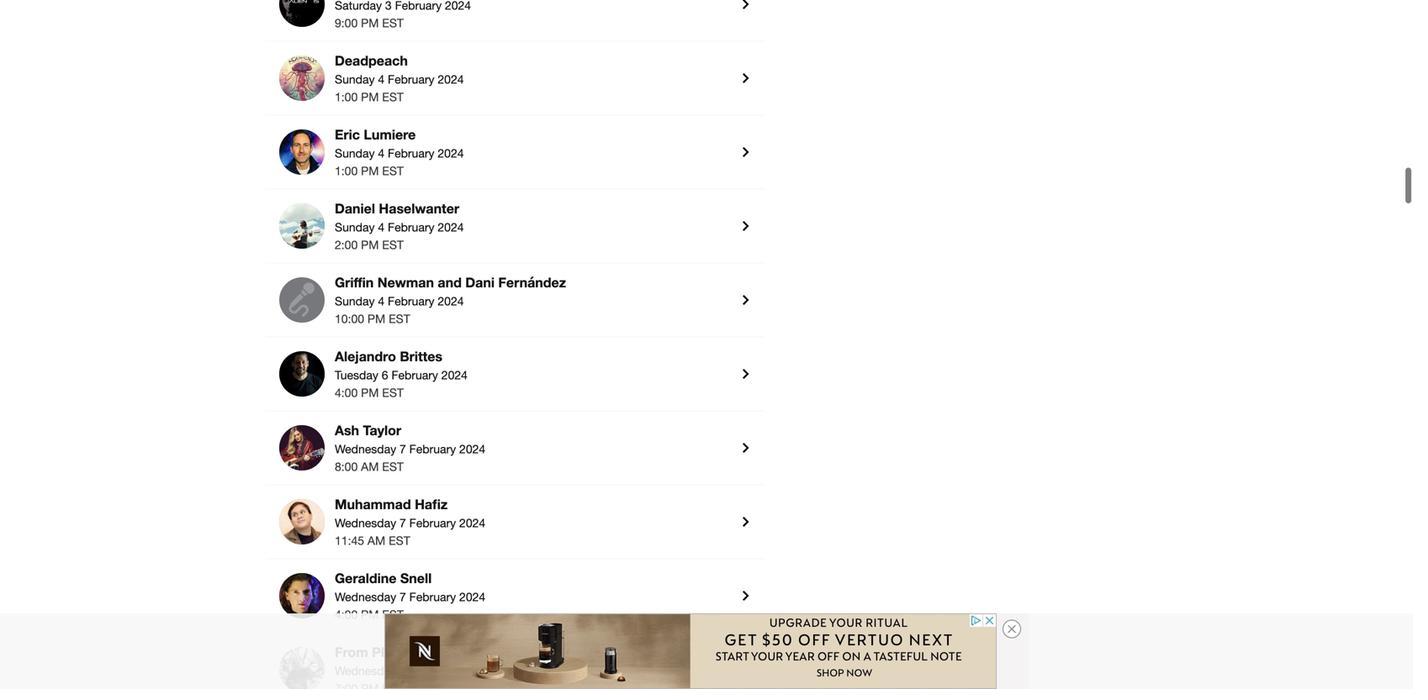 Task type: describe. For each thing, give the bounding box(es) containing it.
daniel
[[335, 201, 375, 216]]

fernández
[[498, 275, 566, 291]]

2024 for lumiere
[[438, 146, 464, 160]]

from planet 3 wednesday 7 february 2024
[[335, 645, 485, 678]]

alejandro brittes tuesday 6 february 2024 4:00 pm est
[[335, 349, 468, 400]]

est for lumiere
[[382, 164, 404, 178]]

muhammad hafiz wednesday 7 february 2024 11:45 am est
[[335, 497, 485, 548]]

2024 inside deadpeach sunday 4 february 2024 1:00 pm est
[[438, 72, 464, 86]]

am for ash
[[361, 460, 379, 474]]

est for taylor
[[382, 460, 404, 474]]

est for brittes
[[382, 386, 404, 400]]

1:00 inside deadpeach sunday 4 february 2024 1:00 pm est
[[335, 90, 358, 104]]

deadpeach sunday 4 february 2024 1:00 pm est
[[335, 52, 464, 104]]

pm inside eric lumiere sunday 4 february 2024 1:00 pm est
[[361, 164, 379, 178]]

daniel haselwanter sunday 4 february 2024 2:00 pm est
[[335, 201, 464, 252]]

7 for taylor
[[400, 442, 406, 456]]

february for hafiz
[[409, 516, 456, 530]]

ash
[[335, 423, 359, 439]]

10:00
[[335, 312, 364, 326]]

2024 for taylor
[[459, 442, 485, 456]]

amplify me image
[[279, 0, 325, 27]]

2024 inside griffin newman and dani fernández sunday 4 february 2024 10:00 pm est
[[438, 294, 464, 308]]

february inside deadpeach sunday 4 february 2024 1:00 pm est
[[388, 72, 434, 86]]

est for snell
[[382, 608, 404, 622]]

4:00 for geraldine snell
[[335, 608, 358, 622]]

6
[[382, 368, 388, 382]]

2:00
[[335, 238, 358, 252]]

1:00 inside eric lumiere sunday 4 february 2024 1:00 pm est
[[335, 164, 358, 178]]

8:00
[[335, 460, 358, 474]]

lumiere
[[364, 126, 416, 142]]

advertisement element
[[384, 614, 997, 690]]

from
[[335, 645, 368, 661]]

7 for snell
[[400, 590, 406, 604]]

am for muhammad
[[367, 534, 385, 548]]

eric lumiere sunday 4 february 2024 1:00 pm est
[[335, 126, 464, 178]]

sunday inside griffin newman and dani fernández sunday 4 february 2024 10:00 pm est
[[335, 294, 375, 308]]

pm inside griffin newman and dani fernández sunday 4 february 2024 10:00 pm est
[[367, 312, 385, 326]]

wednesday inside from planet 3 wednesday 7 february 2024
[[335, 664, 396, 678]]

february for snell
[[409, 590, 456, 604]]

geraldine snell wednesday 7 february 2024 4:00 pm est
[[335, 571, 485, 622]]

muhammad
[[335, 497, 411, 513]]

2024 for haselwanter
[[438, 220, 464, 234]]

listening party image
[[279, 55, 325, 101]]

february for lumiere
[[388, 146, 434, 160]]

wednesday for ash
[[335, 442, 396, 456]]

est up deadpeach
[[382, 16, 404, 30]]

9:00
[[335, 16, 358, 30]]

4 inside griffin newman and dani fernández sunday 4 february 2024 10:00 pm est
[[378, 294, 384, 308]]



Task type: locate. For each thing, give the bounding box(es) containing it.
4:00 inside geraldine snell wednesday 7 february 2024 4:00 pm est
[[335, 608, 358, 622]]

3 sunday from the top
[[335, 220, 375, 234]]

eric
[[335, 126, 360, 142]]

sunday inside daniel haselwanter sunday 4 february 2024 2:00 pm est
[[335, 220, 375, 234]]

pm right 10:00
[[367, 312, 385, 326]]

sunday
[[335, 72, 375, 86], [335, 146, 375, 160], [335, 220, 375, 234], [335, 294, 375, 308]]

4 inside deadpeach sunday 4 february 2024 1:00 pm est
[[378, 72, 384, 86]]

february down newman
[[388, 294, 434, 308]]

est inside eric lumiere sunday 4 february 2024 1:00 pm est
[[382, 164, 404, 178]]

1 7 from the top
[[400, 442, 406, 456]]

ash wednesdays livestream image
[[279, 426, 325, 471]]

sunday down daniel
[[335, 220, 375, 234]]

2024 inside muhammad hafiz wednesday 7 february 2024 11:45 am est
[[459, 516, 485, 530]]

february for taylor
[[409, 442, 456, 456]]

february down hafiz
[[409, 516, 456, 530]]

est inside geraldine snell wednesday 7 february 2024 4:00 pm est
[[382, 608, 404, 622]]

unplugged live stream image
[[279, 203, 325, 249]]

2024 inside ash taylor wednesday 7 february 2024 8:00 am est
[[459, 442, 485, 456]]

7 down muhammad
[[400, 516, 406, 530]]

february for haselwanter
[[388, 220, 434, 234]]

1 vertical spatial 4:00
[[335, 608, 358, 622]]

dani
[[465, 275, 495, 291]]

deadpeach
[[335, 52, 408, 68]]

4:00 for alejandro brittes
[[335, 386, 358, 400]]

sunday inside deadpeach sunday 4 february 2024 1:00 pm est
[[335, 72, 375, 86]]

7 down planet
[[400, 664, 406, 678]]

2024 for hafiz
[[459, 516, 485, 530]]

griffin
[[335, 275, 374, 291]]

sunday down deadpeach
[[335, 72, 375, 86]]

pm down the 'tuesday'
[[361, 386, 379, 400]]

7 inside muhammad hafiz wednesday 7 february 2024 11:45 am est
[[400, 516, 406, 530]]

est down newman
[[389, 312, 410, 326]]

snell
[[400, 571, 432, 587]]

0 vertical spatial 1:00
[[335, 90, 358, 104]]

1 4 from the top
[[378, 72, 384, 86]]

4 inside daniel haselwanter sunday 4 february 2024 2:00 pm est
[[378, 220, 384, 234]]

2024 for brittes
[[441, 368, 468, 382]]

brittes
[[400, 349, 442, 365]]

2024 for snell
[[459, 590, 485, 604]]

est inside alejandro brittes tuesday 6 february 2024 4:00 pm est
[[382, 386, 404, 400]]

est down lumiere
[[382, 164, 404, 178]]

2 sunday from the top
[[335, 146, 375, 160]]

est up snell
[[389, 534, 410, 548]]

february inside ash taylor wednesday 7 february 2024 8:00 am est
[[409, 442, 456, 456]]

3
[[416, 645, 424, 661]]

the trav-enture zone: a night of dungeons & dragons & also comedians image
[[279, 277, 325, 323]]

0 vertical spatial am
[[361, 460, 379, 474]]

pm inside alejandro brittes tuesday 6 february 2024 4:00 pm est
[[361, 386, 379, 400]]

february up hafiz
[[409, 442, 456, 456]]

est down taylor
[[382, 460, 404, 474]]

wednesday down geraldine
[[335, 590, 396, 604]]

wednesday inside ash taylor wednesday 7 february 2024 8:00 am est
[[335, 442, 396, 456]]

february down snell
[[409, 590, 456, 604]]

4 down lumiere
[[378, 146, 384, 160]]

hafiz pre-intimate party image
[[279, 500, 325, 545]]

wednesday down from
[[335, 664, 396, 678]]

4
[[378, 72, 384, 86], [378, 146, 384, 160], [378, 220, 384, 234], [378, 294, 384, 308]]

4 wednesday from the top
[[335, 664, 396, 678]]

tuesday
[[335, 368, 378, 382]]

songs for the soul: experiencing true self through music, meditation and more ✨ image
[[279, 129, 325, 175]]

newman
[[377, 275, 434, 291]]

1 4:00 from the top
[[335, 386, 358, 400]]

1:00
[[335, 90, 358, 104], [335, 164, 358, 178]]

and
[[438, 275, 462, 291]]

wednesday for muhammad
[[335, 516, 396, 530]]

est
[[382, 16, 404, 30], [382, 90, 404, 104], [382, 164, 404, 178], [382, 238, 404, 252], [389, 312, 410, 326], [382, 386, 404, 400], [382, 460, 404, 474], [389, 534, 410, 548], [382, 608, 404, 622]]

wednesday for geraldine
[[335, 590, 396, 604]]

4:00 up from
[[335, 608, 358, 622]]

1 sunday from the top
[[335, 72, 375, 86]]

am right 11:45
[[367, 534, 385, 548]]

am right the 8:00
[[361, 460, 379, 474]]

est up lumiere
[[382, 90, 404, 104]]

sunday inside eric lumiere sunday 4 february 2024 1:00 pm est
[[335, 146, 375, 160]]

est inside ash taylor wednesday 7 february 2024 8:00 am est
[[382, 460, 404, 474]]

2 wednesday from the top
[[335, 516, 396, 530]]

griffin newman and dani fernández sunday 4 february 2024 10:00 pm est
[[335, 275, 566, 326]]

4 down deadpeach
[[378, 72, 384, 86]]

sunday down eric
[[335, 146, 375, 160]]

pm inside geraldine snell wednesday 7 february 2024 4:00 pm est
[[361, 608, 379, 622]]

haselwanter
[[379, 201, 459, 216]]

3 wednesday from the top
[[335, 590, 396, 604]]

pm
[[361, 16, 379, 30], [361, 90, 379, 104], [361, 164, 379, 178], [361, 238, 379, 252], [367, 312, 385, 326], [361, 386, 379, 400], [361, 608, 379, 622]]

est for hafiz
[[389, 534, 410, 548]]

1:00 down eric
[[335, 164, 358, 178]]

planet
[[372, 645, 413, 661]]

7 down taylor
[[400, 442, 406, 456]]

4:00 down the 'tuesday'
[[335, 386, 358, 400]]

7 inside geraldine snell wednesday 7 february 2024 4:00 pm est
[[400, 590, 406, 604]]

3 4 from the top
[[378, 220, 384, 234]]

est up planet
[[382, 608, 404, 622]]

delightful (i love you song) / limerence listening party image
[[279, 574, 325, 619]]

est inside deadpeach sunday 4 february 2024 1:00 pm est
[[382, 90, 404, 104]]

2024 inside from planet 3 wednesday 7 february 2024
[[459, 664, 485, 678]]

7 inside from planet 3 wednesday 7 february 2024
[[400, 664, 406, 678]]

february down lumiere
[[388, 146, 434, 160]]

february down haselwanter
[[388, 220, 434, 234]]

taylor
[[363, 423, 401, 439]]

pm down geraldine
[[361, 608, 379, 622]]

7 for hafiz
[[400, 516, 406, 530]]

est down 6
[[382, 386, 404, 400]]

am inside ash taylor wednesday 7 february 2024 8:00 am est
[[361, 460, 379, 474]]

est inside daniel haselwanter sunday 4 february 2024 2:00 pm est
[[382, 238, 404, 252]]

february down 3
[[409, 664, 456, 678]]

2024 inside alejandro brittes tuesday 6 february 2024 4:00 pm est
[[441, 368, 468, 382]]

3 7 from the top
[[400, 590, 406, 604]]

podcast image
[[279, 351, 325, 397]]

4 inside eric lumiere sunday 4 february 2024 1:00 pm est
[[378, 146, 384, 160]]

1 wednesday from the top
[[335, 442, 396, 456]]

pm right 9:00
[[361, 16, 379, 30]]

pm down deadpeach
[[361, 90, 379, 104]]

1 vertical spatial 1:00
[[335, 164, 358, 178]]

pm up daniel
[[361, 164, 379, 178]]

wednesday inside muhammad hafiz wednesday 7 february 2024 11:45 am est
[[335, 516, 396, 530]]

february for brittes
[[391, 368, 438, 382]]

february inside muhammad hafiz wednesday 7 february 2024 11:45 am est
[[409, 516, 456, 530]]

am inside muhammad hafiz wednesday 7 february 2024 11:45 am est
[[367, 534, 385, 548]]

from planet 3 indie spotlight ursa live show image
[[279, 648, 325, 690]]

4:00 inside alejandro brittes tuesday 6 february 2024 4:00 pm est
[[335, 386, 358, 400]]

11:45
[[335, 534, 364, 548]]

2 4 from the top
[[378, 146, 384, 160]]

4 sunday from the top
[[335, 294, 375, 308]]

0 vertical spatial 4:00
[[335, 386, 358, 400]]

am
[[361, 460, 379, 474], [367, 534, 385, 548]]

pm right the 2:00
[[361, 238, 379, 252]]

february inside geraldine snell wednesday 7 february 2024 4:00 pm est
[[409, 590, 456, 604]]

wednesday inside geraldine snell wednesday 7 february 2024 4:00 pm est
[[335, 590, 396, 604]]

alejandro
[[335, 349, 396, 365]]

4 down newman
[[378, 294, 384, 308]]

february inside daniel haselwanter sunday 4 february 2024 2:00 pm est
[[388, 220, 434, 234]]

february
[[388, 72, 434, 86], [388, 146, 434, 160], [388, 220, 434, 234], [388, 294, 434, 308], [391, 368, 438, 382], [409, 442, 456, 456], [409, 516, 456, 530], [409, 590, 456, 604], [409, 664, 456, 678]]

9:00 pm est link
[[279, 0, 751, 32]]

est for haselwanter
[[382, 238, 404, 252]]

february down deadpeach
[[388, 72, 434, 86]]

wednesday
[[335, 442, 396, 456], [335, 516, 396, 530], [335, 590, 396, 604], [335, 664, 396, 678]]

7 down snell
[[400, 590, 406, 604]]

2024 inside geraldine snell wednesday 7 february 2024 4:00 pm est
[[459, 590, 485, 604]]

geraldine
[[335, 571, 397, 587]]

2 1:00 from the top
[[335, 164, 358, 178]]

1:00 up eric
[[335, 90, 358, 104]]

est inside griffin newman and dani fernández sunday 4 february 2024 10:00 pm est
[[389, 312, 410, 326]]

ash taylor wednesday 7 february 2024 8:00 am est
[[335, 423, 485, 474]]

4 4 from the top
[[378, 294, 384, 308]]

9:00 pm est
[[335, 16, 404, 30]]

pm inside deadpeach sunday 4 february 2024 1:00 pm est
[[361, 90, 379, 104]]

wednesday down muhammad
[[335, 516, 396, 530]]

4 down haselwanter
[[378, 220, 384, 234]]

february down the brittes on the bottom of the page
[[391, 368, 438, 382]]

2 4:00 from the top
[[335, 608, 358, 622]]

1 vertical spatial am
[[367, 534, 385, 548]]

2024 inside daniel haselwanter sunday 4 february 2024 2:00 pm est
[[438, 220, 464, 234]]

4 7 from the top
[[400, 664, 406, 678]]

2024 inside eric lumiere sunday 4 february 2024 1:00 pm est
[[438, 146, 464, 160]]

est up newman
[[382, 238, 404, 252]]

pm inside daniel haselwanter sunday 4 february 2024 2:00 pm est
[[361, 238, 379, 252]]

hafiz
[[415, 497, 448, 513]]

7 inside ash taylor wednesday 7 february 2024 8:00 am est
[[400, 442, 406, 456]]

est inside muhammad hafiz wednesday 7 february 2024 11:45 am est
[[389, 534, 410, 548]]

sunday up 10:00
[[335, 294, 375, 308]]

february inside griffin newman and dani fernández sunday 4 february 2024 10:00 pm est
[[388, 294, 434, 308]]

4:00
[[335, 386, 358, 400], [335, 608, 358, 622]]

february inside alejandro brittes tuesday 6 february 2024 4:00 pm est
[[391, 368, 438, 382]]

1 1:00 from the top
[[335, 90, 358, 104]]

7
[[400, 442, 406, 456], [400, 516, 406, 530], [400, 590, 406, 604], [400, 664, 406, 678]]

february inside from planet 3 wednesday 7 february 2024
[[409, 664, 456, 678]]

2 7 from the top
[[400, 516, 406, 530]]

2024
[[438, 72, 464, 86], [438, 146, 464, 160], [438, 220, 464, 234], [438, 294, 464, 308], [441, 368, 468, 382], [459, 442, 485, 456], [459, 516, 485, 530], [459, 590, 485, 604], [459, 664, 485, 678]]

wednesday down taylor
[[335, 442, 396, 456]]

february inside eric lumiere sunday 4 february 2024 1:00 pm est
[[388, 146, 434, 160]]



Task type: vqa. For each thing, say whether or not it's contained in the screenshot.


